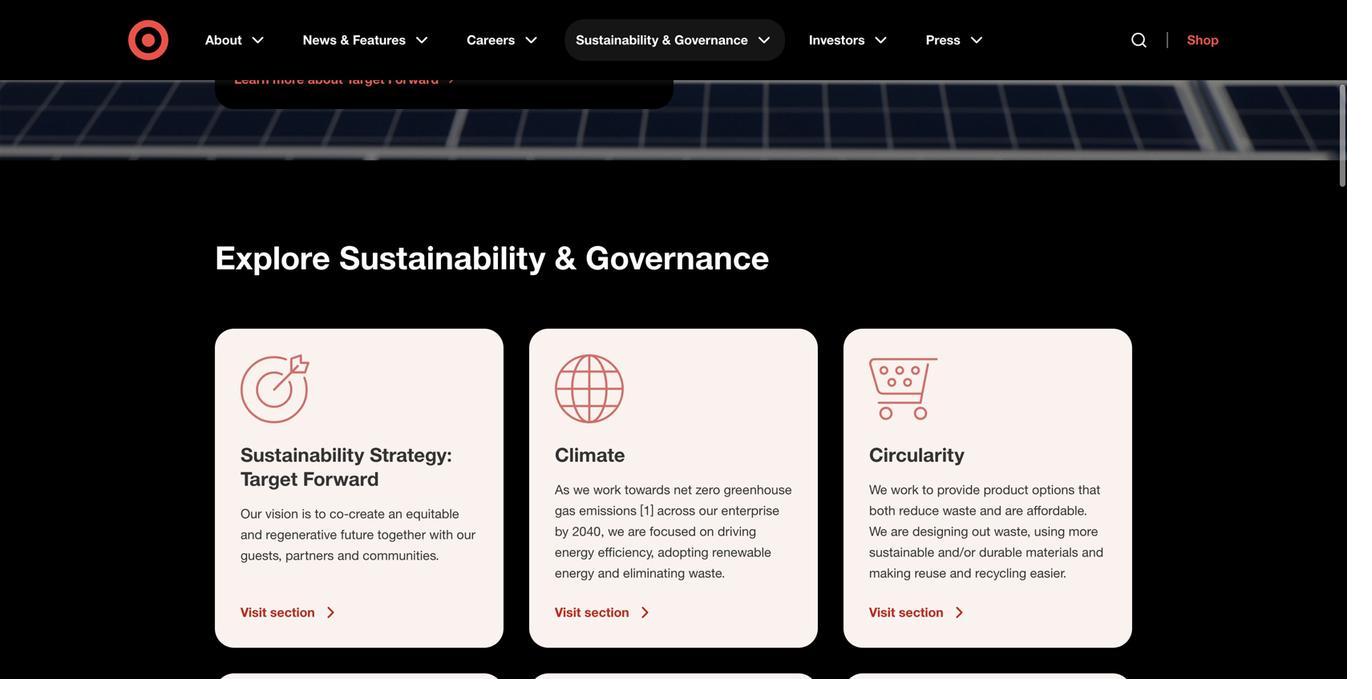 Task type: describe. For each thing, give the bounding box(es) containing it.
& for features
[[340, 32, 349, 48]]

enterprise
[[721, 503, 780, 519]]

our vision is to co-create an equitable and regenerative future together with our guests, partners and communities.
[[241, 506, 476, 563]]

sustainability for sustainability strategy: target forward
[[241, 443, 364, 466]]

and down our
[[241, 527, 262, 543]]

options
[[1032, 482, 1075, 498]]

news
[[303, 32, 337, 48]]

& for governance
[[662, 32, 671, 48]]

create
[[349, 506, 385, 522]]

visit section link for climate
[[555, 603, 792, 622]]

co-
[[330, 506, 349, 522]]

that
[[1079, 482, 1101, 498]]

1 vertical spatial governance
[[586, 238, 770, 277]]

sustainability & governance
[[576, 32, 748, 48]]

and down future
[[338, 548, 359, 563]]

forward inside sustainability strategy: target forward
[[303, 467, 379, 490]]

as
[[555, 482, 570, 498]]

2 we from the top
[[869, 524, 888, 539]]

gas
[[555, 503, 576, 519]]

features
[[353, 32, 406, 48]]

waste,
[[994, 524, 1031, 539]]

shop link
[[1167, 32, 1219, 48]]

future
[[341, 527, 374, 543]]

equitable
[[406, 506, 459, 522]]

across
[[657, 503, 696, 519]]

1 vertical spatial sustainability
[[339, 238, 546, 277]]

eliminating
[[623, 565, 685, 581]]

shop
[[1188, 32, 1219, 48]]

to inside our vision is to co-create an equitable and regenerative future together with our guests, partners and communities.
[[315, 506, 326, 522]]

explore sustainability & governance
[[215, 238, 770, 277]]

circularity
[[869, 443, 965, 466]]

net
[[674, 482, 692, 498]]

investors
[[809, 32, 865, 48]]

visit section for climate
[[555, 605, 629, 620]]

2040,
[[572, 524, 604, 539]]

visit section link for circularity
[[869, 603, 1107, 622]]

visit for sustainability strategy: target forward
[[241, 605, 267, 620]]

together
[[378, 527, 426, 543]]

designing
[[913, 524, 969, 539]]

sustainability & governance link
[[565, 19, 785, 61]]

zero
[[696, 482, 720, 498]]

reduce
[[899, 503, 939, 519]]

product
[[984, 482, 1029, 498]]

towards
[[625, 482, 670, 498]]

efficiency,
[[598, 545, 654, 560]]

sustainability strategy: target forward
[[241, 443, 452, 490]]

about
[[205, 32, 242, 48]]

learn more about target forward link
[[234, 71, 458, 87]]

about link
[[194, 19, 279, 61]]

materials
[[1026, 545, 1079, 560]]

careers link
[[456, 19, 552, 61]]

explore
[[215, 238, 330, 277]]

easier.
[[1030, 565, 1067, 581]]

governance inside sustainability & governance link
[[675, 32, 748, 48]]

renewable
[[712, 545, 772, 560]]

making
[[869, 565, 911, 581]]

regenerative
[[266, 527, 337, 543]]

about
[[308, 71, 343, 87]]

learn more about target forward
[[234, 71, 439, 87]]

we work to provide product options that both reduce waste and are affordable. we are designing out waste, using more sustainable and/or durable materials and making reuse and recycling easier.
[[869, 482, 1104, 581]]



Task type: locate. For each thing, give the bounding box(es) containing it.
partners
[[286, 548, 334, 563]]

1 vertical spatial to
[[315, 506, 326, 522]]

visit for climate
[[555, 605, 581, 620]]

and down efficiency,
[[598, 565, 620, 581]]

our inside our vision is to co-create an equitable and regenerative future together with our guests, partners and communities.
[[457, 527, 476, 543]]

2 horizontal spatial visit section
[[869, 605, 944, 620]]

2 section from the left
[[585, 605, 629, 620]]

section down 'reuse'
[[899, 605, 944, 620]]

learn
[[234, 71, 269, 87]]

1 section from the left
[[270, 605, 315, 620]]

both
[[869, 503, 896, 519]]

0 horizontal spatial section
[[270, 605, 315, 620]]

to
[[923, 482, 934, 498], [315, 506, 326, 522]]

3 visit section from the left
[[869, 605, 944, 620]]

visit section link down recycling
[[869, 603, 1107, 622]]

1 we from the top
[[869, 482, 888, 498]]

we up both
[[869, 482, 888, 498]]

visit section link down eliminating
[[555, 603, 792, 622]]

target down the news & features 'link'
[[347, 71, 385, 87]]

section
[[270, 605, 315, 620], [585, 605, 629, 620], [899, 605, 944, 620]]

target inside sustainability strategy: target forward
[[241, 467, 298, 490]]

0 vertical spatial to
[[923, 482, 934, 498]]

press link
[[915, 19, 998, 61]]

1 horizontal spatial target
[[347, 71, 385, 87]]

greenhouse
[[724, 482, 792, 498]]

1 vertical spatial forward
[[303, 467, 379, 490]]

0 vertical spatial target
[[347, 71, 385, 87]]

our inside as we work towards net zero greenhouse gas emissions [1] across our enterprise by 2040, we are focused on driving energy efficiency, adopting renewable energy and eliminating waste.
[[699, 503, 718, 519]]

1 horizontal spatial forward
[[388, 71, 439, 87]]

section down 'partners'
[[270, 605, 315, 620]]

are up waste,
[[1005, 503, 1024, 519]]

we
[[573, 482, 590, 498], [608, 524, 625, 539]]

we down emissions
[[608, 524, 625, 539]]

visit section for circularity
[[869, 605, 944, 620]]

& inside the news & features 'link'
[[340, 32, 349, 48]]

forward up co-
[[303, 467, 379, 490]]

are up the sustainable
[[891, 524, 909, 539]]

as we work towards net zero greenhouse gas emissions [1] across our enterprise by 2040, we are focused on driving energy efficiency, adopting renewable energy and eliminating waste.
[[555, 482, 792, 581]]

recycling
[[975, 565, 1027, 581]]

0 horizontal spatial more
[[273, 71, 304, 87]]

2 vertical spatial sustainability
[[241, 443, 364, 466]]

2 horizontal spatial are
[[1005, 503, 1024, 519]]

visit for circularity
[[869, 605, 896, 620]]

careers
[[467, 32, 515, 48]]

visit section down efficiency,
[[555, 605, 629, 620]]

sustainability inside sustainability strategy: target forward
[[241, 443, 364, 466]]

visit section link
[[241, 603, 478, 622], [555, 603, 792, 622], [869, 603, 1107, 622]]

to inside we work to provide product options that both reduce waste and are affordable. we are designing out waste, using more sustainable and/or durable materials and making reuse and recycling easier.
[[923, 482, 934, 498]]

guests,
[[241, 548, 282, 563]]

investors link
[[798, 19, 902, 61]]

1 vertical spatial more
[[1069, 524, 1098, 539]]

to right the is
[[315, 506, 326, 522]]

are down [1]
[[628, 524, 646, 539]]

2 visit from the left
[[555, 605, 581, 620]]

section for climate
[[585, 605, 629, 620]]

0 horizontal spatial our
[[457, 527, 476, 543]]

climate
[[555, 443, 625, 466]]

visit section down guests, at bottom left
[[241, 605, 315, 620]]

work up reduce
[[891, 482, 919, 498]]

work up emissions
[[593, 482, 621, 498]]

news & features
[[303, 32, 406, 48]]

work
[[593, 482, 621, 498], [891, 482, 919, 498]]

1 visit from the left
[[241, 605, 267, 620]]

2 horizontal spatial visit section link
[[869, 603, 1107, 622]]

0 vertical spatial we
[[573, 482, 590, 498]]

with
[[430, 527, 453, 543]]

vision
[[265, 506, 298, 522]]

and right materials
[[1082, 545, 1104, 560]]

and/or
[[938, 545, 976, 560]]

section for sustainability strategy: target forward
[[270, 605, 315, 620]]

our
[[241, 506, 262, 522]]

press
[[926, 32, 961, 48]]

visit section down making
[[869, 605, 944, 620]]

visit section
[[241, 605, 315, 620], [555, 605, 629, 620], [869, 605, 944, 620]]

focused
[[650, 524, 696, 539]]

1 work from the left
[[593, 482, 621, 498]]

1 horizontal spatial to
[[923, 482, 934, 498]]

on
[[700, 524, 714, 539]]

reuse
[[915, 565, 947, 581]]

0 horizontal spatial forward
[[303, 467, 379, 490]]

affordable.
[[1027, 503, 1088, 519]]

0 horizontal spatial visit section
[[241, 605, 315, 620]]

forward inside 'link'
[[388, 71, 439, 87]]

0 horizontal spatial target
[[241, 467, 298, 490]]

3 section from the left
[[899, 605, 944, 620]]

2 energy from the top
[[555, 565, 594, 581]]

forward down features
[[388, 71, 439, 87]]

durable
[[979, 545, 1023, 560]]

0 vertical spatial energy
[[555, 545, 594, 560]]

0 vertical spatial we
[[869, 482, 888, 498]]

news & features link
[[292, 19, 443, 61]]

and down and/or
[[950, 565, 972, 581]]

1 visit section link from the left
[[241, 603, 478, 622]]

provide
[[937, 482, 980, 498]]

we down both
[[869, 524, 888, 539]]

1 energy from the top
[[555, 545, 594, 560]]

by
[[555, 524, 569, 539]]

2 work from the left
[[891, 482, 919, 498]]

2 horizontal spatial section
[[899, 605, 944, 620]]

3 visit from the left
[[869, 605, 896, 620]]

1 vertical spatial our
[[457, 527, 476, 543]]

our down the zero in the right of the page
[[699, 503, 718, 519]]

0 vertical spatial more
[[273, 71, 304, 87]]

0 horizontal spatial work
[[593, 482, 621, 498]]

more inside 'link'
[[273, 71, 304, 87]]

strategy:
[[370, 443, 452, 466]]

our
[[699, 503, 718, 519], [457, 527, 476, 543]]

[1]
[[640, 503, 654, 519]]

target up vision
[[241, 467, 298, 490]]

and up out
[[980, 503, 1002, 519]]

driving
[[718, 524, 757, 539]]

and
[[980, 503, 1002, 519], [241, 527, 262, 543], [1082, 545, 1104, 560], [338, 548, 359, 563], [598, 565, 620, 581], [950, 565, 972, 581]]

energy
[[555, 545, 594, 560], [555, 565, 594, 581]]

0 vertical spatial sustainability
[[576, 32, 659, 48]]

0 horizontal spatial we
[[573, 482, 590, 498]]

work inside we work to provide product options that both reduce waste and are affordable. we are designing out waste, using more sustainable and/or durable materials and making reuse and recycling easier.
[[891, 482, 919, 498]]

0 horizontal spatial &
[[340, 32, 349, 48]]

1 horizontal spatial our
[[699, 503, 718, 519]]

governance
[[675, 32, 748, 48], [586, 238, 770, 277]]

visit section for sustainability strategy: target forward
[[241, 605, 315, 620]]

0 horizontal spatial are
[[628, 524, 646, 539]]

2 horizontal spatial &
[[662, 32, 671, 48]]

communities.
[[363, 548, 439, 563]]

1 horizontal spatial more
[[1069, 524, 1098, 539]]

is
[[302, 506, 311, 522]]

0 vertical spatial our
[[699, 503, 718, 519]]

1 horizontal spatial visit section link
[[555, 603, 792, 622]]

forward
[[388, 71, 439, 87], [303, 467, 379, 490]]

target
[[347, 71, 385, 87], [241, 467, 298, 490]]

& inside sustainability & governance link
[[662, 32, 671, 48]]

0 vertical spatial forward
[[388, 71, 439, 87]]

1 horizontal spatial visit
[[555, 605, 581, 620]]

2 visit section link from the left
[[555, 603, 792, 622]]

more right learn
[[273, 71, 304, 87]]

1 horizontal spatial visit section
[[555, 605, 629, 620]]

visit section link down communities.
[[241, 603, 478, 622]]

3 visit section link from the left
[[869, 603, 1107, 622]]

1 vertical spatial we
[[608, 524, 625, 539]]

waste.
[[689, 565, 725, 581]]

are inside as we work towards net zero greenhouse gas emissions [1] across our enterprise by 2040, we are focused on driving energy efficiency, adopting renewable energy and eliminating waste.
[[628, 524, 646, 539]]

section down eliminating
[[585, 605, 629, 620]]

0 vertical spatial governance
[[675, 32, 748, 48]]

to up reduce
[[923, 482, 934, 498]]

sustainability for sustainability & governance
[[576, 32, 659, 48]]

section for circularity
[[899, 605, 944, 620]]

and inside as we work towards net zero greenhouse gas emissions [1] across our enterprise by 2040, we are focused on driving energy efficiency, adopting renewable energy and eliminating waste.
[[598, 565, 620, 581]]

visit
[[241, 605, 267, 620], [555, 605, 581, 620], [869, 605, 896, 620]]

1 visit section from the left
[[241, 605, 315, 620]]

out
[[972, 524, 991, 539]]

emissions
[[579, 503, 637, 519]]

work inside as we work towards net zero greenhouse gas emissions [1] across our enterprise by 2040, we are focused on driving energy efficiency, adopting renewable energy and eliminating waste.
[[593, 482, 621, 498]]

visit section link for sustainability strategy: target forward
[[241, 603, 478, 622]]

1 horizontal spatial section
[[585, 605, 629, 620]]

1 vertical spatial energy
[[555, 565, 594, 581]]

0 horizontal spatial to
[[315, 506, 326, 522]]

sustainability
[[576, 32, 659, 48], [339, 238, 546, 277], [241, 443, 364, 466]]

1 horizontal spatial &
[[555, 238, 577, 277]]

2 horizontal spatial visit
[[869, 605, 896, 620]]

1 vertical spatial we
[[869, 524, 888, 539]]

our right with
[[457, 527, 476, 543]]

we
[[869, 482, 888, 498], [869, 524, 888, 539]]

&
[[340, 32, 349, 48], [662, 32, 671, 48], [555, 238, 577, 277]]

more
[[273, 71, 304, 87], [1069, 524, 1098, 539]]

sustainable
[[869, 545, 935, 560]]

1 horizontal spatial work
[[891, 482, 919, 498]]

0 horizontal spatial visit
[[241, 605, 267, 620]]

we right as at bottom left
[[573, 482, 590, 498]]

more down "affordable."
[[1069, 524, 1098, 539]]

1 horizontal spatial are
[[891, 524, 909, 539]]

are
[[1005, 503, 1024, 519], [628, 524, 646, 539], [891, 524, 909, 539]]

1 vertical spatial target
[[241, 467, 298, 490]]

1 horizontal spatial we
[[608, 524, 625, 539]]

more inside we work to provide product options that both reduce waste and are affordable. we are designing out waste, using more sustainable and/or durable materials and making reuse and recycling easier.
[[1069, 524, 1098, 539]]

using
[[1034, 524, 1065, 539]]

target inside "learn more about target forward" 'link'
[[347, 71, 385, 87]]

2 visit section from the left
[[555, 605, 629, 620]]

adopting
[[658, 545, 709, 560]]

0 horizontal spatial visit section link
[[241, 603, 478, 622]]

an
[[389, 506, 403, 522]]

waste
[[943, 503, 977, 519]]



Task type: vqa. For each thing, say whether or not it's contained in the screenshot.
left Visit
yes



